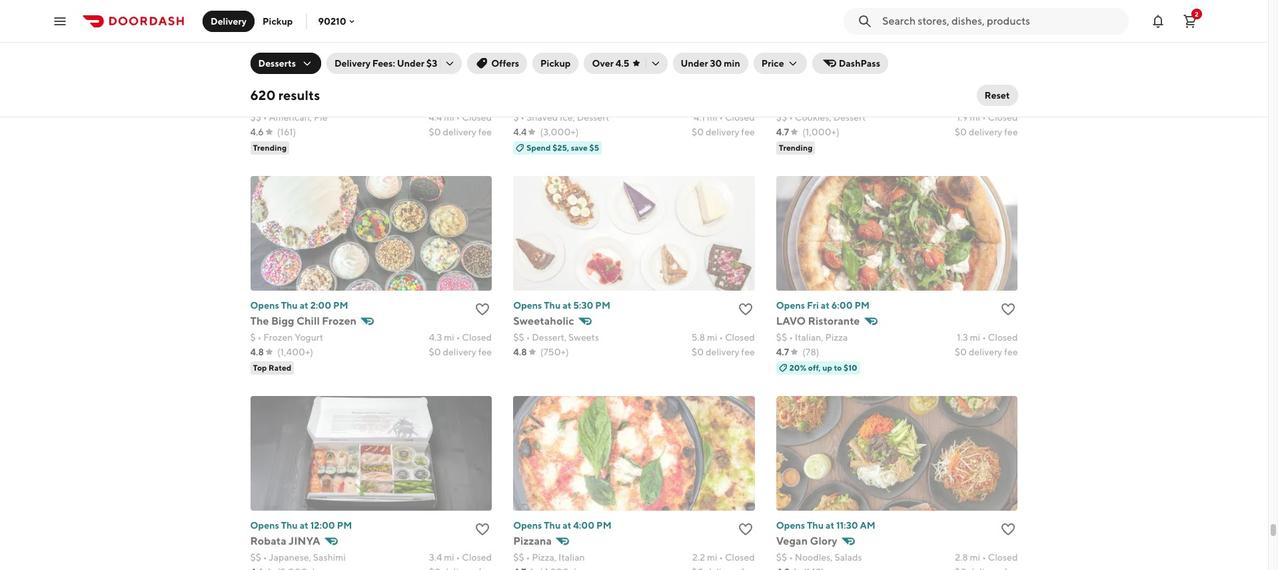 Task type: locate. For each thing, give the bounding box(es) containing it.
up
[[823, 362, 833, 372]]

0 horizontal spatial trending
[[253, 142, 287, 152]]

$​0 delivery fee down 4.1 mi • closed
[[692, 126, 755, 137]]

(78)
[[803, 346, 820, 357]]

$ • frozen yogurt
[[250, 332, 323, 342]]

click to add this store to your saved list image up 2.2 mi • closed at the bottom right of page
[[738, 521, 754, 537]]

$$ • dessert, sweets
[[513, 332, 599, 342]]

5.8 mi • closed
[[692, 332, 755, 342]]

thu up bigg
[[281, 300, 298, 310]]

thu for robata jinya
[[281, 520, 298, 530]]

pickup button
[[255, 10, 301, 32], [533, 53, 579, 74]]

0 vertical spatial 4.4
[[429, 112, 442, 122]]

$$ down sweetaholic
[[513, 332, 524, 342]]

pickup for the leftmost pickup button
[[263, 16, 293, 26]]

pickup button left over
[[533, 53, 579, 74]]

opens
[[250, 80, 279, 90], [250, 300, 279, 310], [513, 300, 542, 310], [777, 300, 805, 310], [250, 520, 279, 530], [513, 520, 542, 530], [777, 520, 805, 530]]

4.3 mi • closed
[[429, 332, 492, 342]]

4.4 down $3
[[429, 112, 442, 122]]

0 vertical spatial 4.7
[[777, 126, 790, 137]]

1 horizontal spatial trending
[[779, 142, 813, 152]]

delivery
[[443, 126, 477, 137], [706, 126, 740, 137], [969, 126, 1003, 137], [443, 346, 477, 357], [706, 346, 740, 357], [969, 346, 1003, 357]]

$​0 delivery fee for (78)
[[955, 346, 1018, 357]]

thu up apple
[[281, 80, 298, 90]]

at right fri
[[821, 300, 830, 310]]

1 vertical spatial 4.7
[[777, 346, 790, 357]]

delivery down "4.4 mi • closed"
[[443, 126, 477, 137]]

delivery down 4.1 mi • closed
[[706, 126, 740, 137]]

delivery down 1.9 mi • closed
[[969, 126, 1003, 137]]

opens thu at 11:00 am the apple pan
[[250, 80, 351, 107]]

4:00
[[574, 520, 595, 530]]

4.3
[[429, 332, 442, 342]]

$$ • noodles, salads
[[777, 552, 862, 562]]

3 items, open order cart image
[[1183, 13, 1199, 29]]

6:00
[[832, 300, 853, 310]]

closed right 1.3
[[988, 332, 1018, 342]]

am right 11:30
[[860, 520, 876, 530]]

at up the jinya
[[300, 520, 309, 530]]

(1,000+)
[[803, 126, 840, 137]]

closed right 5.8
[[725, 332, 755, 342]]

delivery for (78)
[[969, 346, 1003, 357]]

1 horizontal spatial am
[[860, 520, 876, 530]]

1 vertical spatial frozen
[[263, 332, 293, 342]]

0 vertical spatial $
[[513, 112, 519, 122]]

click to add this store to your saved list image up the '5.8 mi • closed'
[[738, 301, 754, 317]]

4.5
[[616, 58, 630, 69]]

$​0 down 4.1
[[692, 126, 704, 137]]

under
[[397, 58, 425, 69], [681, 58, 708, 69]]

$​0 delivery fee down the '5.8 mi • closed'
[[692, 346, 755, 357]]

pm right 4:00
[[597, 520, 612, 530]]

1 horizontal spatial delivery
[[335, 58, 371, 69]]

2 under from the left
[[681, 58, 708, 69]]

fee
[[478, 126, 492, 137], [742, 126, 755, 137], [1005, 126, 1018, 137], [478, 346, 492, 357], [742, 346, 755, 357], [1005, 346, 1018, 357]]

delivery inside button
[[211, 16, 247, 26]]

1 4.7 from the top
[[777, 126, 790, 137]]

0 horizontal spatial dessert
[[577, 112, 610, 122]]

0 vertical spatial delivery
[[211, 16, 247, 26]]

save
[[571, 142, 588, 152]]

at up the bigg chill frozen
[[300, 300, 309, 310]]

pickup button up desserts
[[255, 10, 301, 32]]

cookies,
[[795, 112, 832, 122]]

$$ down pizzana
[[513, 552, 524, 562]]

trending for 4.6
[[253, 142, 287, 152]]

2 4.8 from the left
[[513, 346, 527, 357]]

trending down (1,000+)
[[779, 142, 813, 152]]

pie
[[314, 112, 328, 122]]

1 horizontal spatial pickup button
[[533, 53, 579, 74]]

1 vertical spatial $
[[250, 332, 256, 342]]

$​0 delivery fee down 4.3 mi • closed
[[429, 346, 492, 357]]

pm right 5:30 on the bottom
[[596, 300, 611, 310]]

at left "11:00" on the top of page
[[300, 80, 309, 90]]

0 vertical spatial pickup
[[263, 16, 293, 26]]

dashpass button
[[812, 53, 889, 74]]

2 4.7 from the top
[[777, 346, 790, 357]]

$​0 for (1,400+)
[[429, 346, 441, 357]]

$​0 down 1.3
[[955, 346, 967, 357]]

under left $3
[[397, 58, 425, 69]]

pm right 2:00
[[333, 300, 348, 310]]

click to add this store to your saved list image for sweetaholic
[[738, 301, 754, 317]]

$$ for robata jinya
[[250, 552, 261, 562]]

thu up 'robata jinya'
[[281, 520, 298, 530]]

0 horizontal spatial $
[[250, 332, 256, 342]]

1 vertical spatial pickup
[[541, 58, 571, 69]]

4.4
[[429, 112, 442, 122], [513, 126, 527, 137]]

frozen down 2:00
[[322, 314, 357, 327]]

delivery down the '5.8 mi • closed'
[[706, 346, 740, 357]]

closed for vegan glory
[[988, 552, 1018, 562]]

$​0 delivery fee down 1.9 mi • closed
[[955, 126, 1018, 137]]

click to add this store to your saved list image for the bigg chill frozen
[[475, 301, 491, 317]]

$​0
[[429, 126, 441, 137], [692, 126, 704, 137], [955, 126, 967, 137], [429, 346, 441, 357], [692, 346, 704, 357], [955, 346, 967, 357]]

$​0 delivery fee down "4.4 mi • closed"
[[429, 126, 492, 137]]

1 horizontal spatial frozen
[[322, 314, 357, 327]]

offers
[[492, 58, 519, 69]]

click to add this store to your saved list image up 2.8 mi • closed
[[1001, 521, 1017, 537]]

closed down reset
[[988, 112, 1018, 122]]

fee down 1.9 mi • closed
[[1005, 126, 1018, 137]]

american,
[[269, 112, 312, 122]]

620
[[250, 87, 276, 103]]

opens thu at 4:00 pm
[[513, 520, 612, 530]]

fee down "4.4 mi • closed"
[[478, 126, 492, 137]]

1.3 mi • closed
[[957, 332, 1018, 342]]

0 horizontal spatial am
[[335, 80, 351, 90]]

2:00
[[310, 300, 331, 310]]

closed right 2.2
[[725, 552, 755, 562]]

pickup up desserts
[[263, 16, 293, 26]]

closed for sweetaholic
[[725, 332, 755, 342]]

1 horizontal spatial 4.4
[[513, 126, 527, 137]]

am
[[335, 80, 351, 90], [860, 520, 876, 530]]

11:00
[[310, 80, 334, 90]]

min
[[724, 58, 741, 69]]

delivery for (3,000+)
[[706, 126, 740, 137]]

$ left shaved
[[513, 112, 519, 122]]

$​0 delivery fee for (750+)
[[692, 346, 755, 357]]

4.4 up spend
[[513, 126, 527, 137]]

fee for (3,000+)
[[742, 126, 755, 137]]

pm for lavo ristorante
[[855, 300, 870, 310]]

$​0 down "4.4 mi • closed"
[[429, 126, 441, 137]]

0 horizontal spatial under
[[397, 58, 425, 69]]

fee down 4.1 mi • closed
[[742, 126, 755, 137]]

pickup
[[263, 16, 293, 26], [541, 58, 571, 69]]

am for opens thu at 11:30 am
[[860, 520, 876, 530]]

$​0 down 1.9
[[955, 126, 967, 137]]

at left 4:00
[[563, 520, 572, 530]]

sashimi
[[313, 552, 346, 562]]

reset
[[985, 90, 1010, 101]]

0 vertical spatial pickup button
[[255, 10, 301, 32]]

pm for robata jinya
[[337, 520, 352, 530]]

(750+)
[[541, 346, 569, 357]]

pm
[[333, 300, 348, 310], [596, 300, 611, 310], [855, 300, 870, 310], [337, 520, 352, 530], [597, 520, 612, 530]]

thu for the bigg chill frozen
[[281, 300, 298, 310]]

click to add this store to your saved list image up 4.3 mi • closed
[[475, 301, 491, 317]]

mi for sweetaholic
[[707, 332, 718, 342]]

4.4 for 4.4
[[513, 126, 527, 137]]

$$ down robata
[[250, 552, 261, 562]]

dessert up (1,000+)
[[834, 112, 866, 122]]

1 vertical spatial am
[[860, 520, 876, 530]]

2 trending from the left
[[779, 142, 813, 152]]

opens thu at 12:00 pm
[[250, 520, 352, 530]]

delivery fees: under $3
[[335, 58, 438, 69]]

closed right 4.3
[[462, 332, 492, 342]]

trending down 4.6
[[253, 142, 287, 152]]

click to add this store to your saved list image up 3.4 mi • closed
[[475, 521, 491, 537]]

click to add this store to your saved list image up 1.3 mi • closed
[[1001, 301, 1017, 317]]

2.8 mi • closed
[[956, 552, 1018, 562]]

$​0 for (1,000+)
[[955, 126, 967, 137]]

at for sweetaholic
[[563, 300, 572, 310]]

$​0 down 4.3
[[429, 346, 441, 357]]

click to add this store to your saved list image
[[1001, 81, 1017, 97], [1001, 301, 1017, 317], [475, 521, 491, 537], [1001, 521, 1017, 537]]

20%
[[790, 362, 807, 372]]

at up glory
[[826, 520, 835, 530]]

$$ up 4.6
[[250, 112, 261, 122]]

$$ • pizza, italian
[[513, 552, 585, 562]]

reset button
[[977, 85, 1018, 106]]

under 30 min
[[681, 58, 741, 69]]

glory
[[810, 534, 838, 547]]

open menu image
[[52, 13, 68, 29]]

$$
[[250, 112, 261, 122], [777, 112, 788, 122], [513, 332, 524, 342], [777, 332, 788, 342], [250, 552, 261, 562], [513, 552, 524, 562], [777, 552, 788, 562]]

delivery down 1.3 mi • closed
[[969, 346, 1003, 357]]

spend $25, save $5
[[527, 142, 600, 152]]

closed right 3.4 at bottom left
[[462, 552, 492, 562]]

thu
[[281, 80, 298, 90], [281, 300, 298, 310], [544, 300, 561, 310], [281, 520, 298, 530], [544, 520, 561, 530], [807, 520, 824, 530]]

12:00
[[310, 520, 335, 530]]

click to add this store to your saved list image
[[475, 301, 491, 317], [738, 301, 754, 317], [738, 521, 754, 537]]

am inside opens thu at 11:00 am the apple pan
[[335, 80, 351, 90]]

1 horizontal spatial under
[[681, 58, 708, 69]]

thu inside opens thu at 11:00 am the apple pan
[[281, 80, 298, 90]]

fee down 1.3 mi • closed
[[1005, 346, 1018, 357]]

0 horizontal spatial frozen
[[263, 332, 293, 342]]

click to add this store to your saved list image for lavo ristorante
[[1001, 301, 1017, 317]]

$ down the
[[250, 332, 256, 342]]

to
[[834, 362, 842, 372]]

4.7 for $$ • cookies, dessert
[[777, 126, 790, 137]]

lavo ristorante
[[777, 314, 860, 327]]

at for lavo ristorante
[[821, 300, 830, 310]]

1 vertical spatial delivery
[[335, 58, 371, 69]]

2
[[1195, 10, 1199, 18]]

at for robata jinya
[[300, 520, 309, 530]]

4.7 left (1,000+)
[[777, 126, 790, 137]]

1 horizontal spatial $
[[513, 112, 519, 122]]

opens for vegan glory
[[777, 520, 805, 530]]

price
[[762, 58, 784, 69]]

delivery
[[211, 16, 247, 26], [335, 58, 371, 69]]

delivery down 4.3 mi • closed
[[443, 346, 477, 357]]

delivery button
[[203, 10, 255, 32]]

0 horizontal spatial pickup
[[263, 16, 293, 26]]

$$ for pizzana
[[513, 552, 524, 562]]

pickup for the bottom pickup button
[[541, 58, 571, 69]]

Store search: begin typing to search for stores available on DoorDash text field
[[883, 14, 1121, 28]]

offers button
[[468, 53, 527, 74]]

4.8 left (750+)
[[513, 346, 527, 357]]

4.4 for 4.4 mi • closed
[[429, 112, 442, 122]]

jinya
[[289, 534, 320, 547]]

4.7 for $$ • italian, pizza
[[777, 346, 790, 357]]

1 horizontal spatial dessert
[[834, 112, 866, 122]]

pm right 6:00
[[855, 300, 870, 310]]

$​0 delivery fee down 1.3 mi • closed
[[955, 346, 1018, 357]]

apple
[[274, 94, 310, 107]]

$10
[[844, 362, 858, 372]]

thu up sweetaholic
[[544, 300, 561, 310]]

1 trending from the left
[[253, 142, 287, 152]]

fee down the '5.8 mi • closed'
[[742, 346, 755, 357]]

the
[[250, 314, 269, 327]]

0 horizontal spatial 4.8
[[250, 346, 264, 357]]

fee for (1,400+)
[[478, 346, 492, 357]]

1 horizontal spatial pickup
[[541, 58, 571, 69]]

frozen down bigg
[[263, 332, 293, 342]]

1 vertical spatial 4.4
[[513, 126, 527, 137]]

$3
[[427, 58, 438, 69]]

$​0 delivery fee for (3,000+)
[[692, 126, 755, 137]]

1.3
[[957, 332, 969, 342]]

1 horizontal spatial 4.8
[[513, 346, 527, 357]]

at left 5:30 on the bottom
[[563, 300, 572, 310]]

dessert right ice,
[[577, 112, 610, 122]]

3.4
[[429, 552, 442, 562]]

$​0 down 5.8
[[692, 346, 704, 357]]

1 4.8 from the left
[[250, 346, 264, 357]]

closed for robata jinya
[[462, 552, 492, 562]]

thu up pizzana
[[544, 520, 561, 530]]

closed for the bigg chill frozen
[[462, 332, 492, 342]]

5:30
[[574, 300, 594, 310]]

$​0 delivery fee
[[429, 126, 492, 137], [692, 126, 755, 137], [955, 126, 1018, 137], [429, 346, 492, 357], [692, 346, 755, 357], [955, 346, 1018, 357]]

0 horizontal spatial delivery
[[211, 16, 247, 26]]

pm for pizzana
[[597, 520, 612, 530]]

thu up glory
[[807, 520, 824, 530]]

$$ down lavo
[[777, 332, 788, 342]]

pickup left over
[[541, 58, 571, 69]]

dashpass
[[839, 58, 881, 69]]

sweets
[[569, 332, 599, 342]]

4.8 up top
[[250, 346, 264, 357]]

robata
[[250, 534, 287, 547]]

closed right the 2.8
[[988, 552, 1018, 562]]

$​0 delivery fee for (161)
[[429, 126, 492, 137]]

$$ down vegan
[[777, 552, 788, 562]]

thu for vegan glory
[[807, 520, 824, 530]]

0 vertical spatial am
[[335, 80, 351, 90]]

0 horizontal spatial 4.4
[[429, 112, 442, 122]]

$ for $ • frozen yogurt
[[250, 332, 256, 342]]

opens for robata jinya
[[250, 520, 279, 530]]

2.2
[[693, 552, 705, 562]]

4.7 left (78)
[[777, 346, 790, 357]]

$5
[[590, 142, 600, 152]]

mi for vegan glory
[[970, 552, 981, 562]]

pm for the bigg chill frozen
[[333, 300, 348, 310]]

desserts button
[[250, 53, 321, 74]]

am right "11:00" on the top of page
[[335, 80, 351, 90]]

trending for 4.7
[[779, 142, 813, 152]]

under left 30
[[681, 58, 708, 69]]

pm right 12:00
[[337, 520, 352, 530]]

fee down 4.3 mi • closed
[[478, 346, 492, 357]]

closed
[[462, 112, 492, 122], [725, 112, 755, 122], [988, 112, 1018, 122], [462, 332, 492, 342], [725, 332, 755, 342], [988, 332, 1018, 342], [462, 552, 492, 562], [725, 552, 755, 562], [988, 552, 1018, 562]]



Task type: vqa. For each thing, say whether or not it's contained in the screenshot.
Most associated with #1 Most Liked
no



Task type: describe. For each thing, give the bounding box(es) containing it.
at for vegan glory
[[826, 520, 835, 530]]

$$ for vegan glory
[[777, 552, 788, 562]]

2.2 mi • closed
[[693, 552, 755, 562]]

results
[[278, 87, 320, 103]]

mi for pizzana
[[707, 552, 718, 562]]

1.9
[[957, 112, 969, 122]]

under inside button
[[681, 58, 708, 69]]

$$ • cookies, dessert
[[777, 112, 866, 122]]

over 4.5
[[592, 58, 630, 69]]

yogurt
[[295, 332, 323, 342]]

1.9 mi • closed
[[957, 112, 1018, 122]]

desserts
[[258, 58, 296, 69]]

mi for the bigg chill frozen
[[444, 332, 455, 342]]

top
[[253, 362, 267, 372]]

3.4 mi • closed
[[429, 552, 492, 562]]

$$ • japanese, sashimi
[[250, 552, 346, 562]]

top rated
[[253, 362, 292, 372]]

2 button
[[1177, 8, 1204, 34]]

4.1
[[694, 112, 705, 122]]

sweetaholic
[[513, 314, 574, 327]]

$ for $ • shaved ice, dessert
[[513, 112, 519, 122]]

opens thu at 11:30 am
[[777, 520, 876, 530]]

fri
[[807, 300, 819, 310]]

1 under from the left
[[397, 58, 425, 69]]

2.8
[[956, 552, 969, 562]]

closed down offers button
[[462, 112, 492, 122]]

delivery for (750+)
[[706, 346, 740, 357]]

delivery for (1,400+)
[[443, 346, 477, 357]]

vegan
[[777, 534, 808, 547]]

$$ for lavo ristorante
[[777, 332, 788, 342]]

0 vertical spatial frozen
[[322, 314, 357, 327]]

fee for (78)
[[1005, 346, 1018, 357]]

$​0 for (3,000+)
[[692, 126, 704, 137]]

thu for pizzana
[[544, 520, 561, 530]]

90210 button
[[318, 16, 357, 26]]

the bigg chill frozen
[[250, 314, 357, 327]]

4.4 mi • closed
[[429, 112, 492, 122]]

spend
[[527, 142, 551, 152]]

opens for the bigg chill frozen
[[250, 300, 279, 310]]

opens thu at 5:30 pm
[[513, 300, 611, 310]]

$​0 delivery fee for (1,400+)
[[429, 346, 492, 357]]

4.8 for sweetaholic
[[513, 346, 527, 357]]

fees:
[[373, 58, 395, 69]]

pm for sweetaholic
[[596, 300, 611, 310]]

pizza,
[[532, 552, 557, 562]]

shaved
[[527, 112, 558, 122]]

4.1 mi • closed
[[694, 112, 755, 122]]

opens thu at 2:00 pm
[[250, 300, 348, 310]]

click to add this store to your saved list image for robata jinya
[[475, 521, 491, 537]]

rated
[[269, 362, 292, 372]]

pizza
[[826, 332, 848, 342]]

620 results
[[250, 87, 320, 103]]

90210
[[318, 16, 346, 26]]

$$ • american, pie
[[250, 112, 328, 122]]

over 4.5 button
[[584, 53, 668, 74]]

japanese,
[[269, 552, 311, 562]]

at inside opens thu at 11:00 am the apple pan
[[300, 80, 309, 90]]

ice,
[[560, 112, 575, 122]]

am for opens thu at 11:00 am the apple pan
[[335, 80, 351, 90]]

click to add this store to your saved list image up 1.9 mi • closed
[[1001, 81, 1017, 97]]

1 dessert from the left
[[577, 112, 610, 122]]

robata jinya
[[250, 534, 320, 547]]

1 vertical spatial pickup button
[[533, 53, 579, 74]]

$ • shaved ice, dessert
[[513, 112, 610, 122]]

$​0 for (161)
[[429, 126, 441, 137]]

off,
[[809, 362, 821, 372]]

italian,
[[795, 332, 824, 342]]

at for the bigg chill frozen
[[300, 300, 309, 310]]

pan
[[312, 94, 335, 107]]

5.8
[[692, 332, 705, 342]]

$$ left "cookies,"
[[777, 112, 788, 122]]

closed right 4.1
[[725, 112, 755, 122]]

pizzana
[[513, 534, 552, 547]]

closed for lavo ristorante
[[988, 332, 1018, 342]]

bigg
[[271, 314, 294, 327]]

notification bell image
[[1151, 13, 1167, 29]]

over
[[592, 58, 614, 69]]

under 30 min button
[[673, 53, 749, 74]]

(3,000+)
[[540, 126, 579, 137]]

delivery for delivery fees: under $3
[[335, 58, 371, 69]]

thu for sweetaholic
[[544, 300, 561, 310]]

$​0 for (750+)
[[692, 346, 704, 357]]

opens for pizzana
[[513, 520, 542, 530]]

at for pizzana
[[563, 520, 572, 530]]

$$ for sweetaholic
[[513, 332, 524, 342]]

opens inside opens thu at 11:00 am the apple pan
[[250, 80, 279, 90]]

delivery for delivery
[[211, 16, 247, 26]]

delivery for (1,000+)
[[969, 126, 1003, 137]]

dessert,
[[532, 332, 567, 342]]

4.6
[[250, 126, 264, 137]]

mi for lavo ristorante
[[970, 332, 981, 342]]

italian
[[559, 552, 585, 562]]

opens for lavo ristorante
[[777, 300, 805, 310]]

click to add this store to your saved list image for vegan glory
[[1001, 521, 1017, 537]]

0 horizontal spatial pickup button
[[255, 10, 301, 32]]

(161)
[[277, 126, 296, 137]]

(1,400+)
[[277, 346, 313, 357]]

4.8 for the bigg chill frozen
[[250, 346, 264, 357]]

11:30
[[837, 520, 858, 530]]

30
[[710, 58, 722, 69]]

closed for pizzana
[[725, 552, 755, 562]]

noodles,
[[795, 552, 833, 562]]

ristorante
[[808, 314, 860, 327]]

20% off, up to $10
[[790, 362, 858, 372]]

fee for (1,000+)
[[1005, 126, 1018, 137]]

$​0 delivery fee for (1,000+)
[[955, 126, 1018, 137]]

$​0 for (78)
[[955, 346, 967, 357]]

opens fri at 6:00 pm
[[777, 300, 870, 310]]

click to add this store to your saved list image for pizzana
[[738, 521, 754, 537]]

fee for (750+)
[[742, 346, 755, 357]]

salads
[[835, 552, 862, 562]]

chill
[[297, 314, 320, 327]]

lavo
[[777, 314, 806, 327]]

opens for sweetaholic
[[513, 300, 542, 310]]

mi for robata jinya
[[444, 552, 455, 562]]

price button
[[754, 53, 807, 74]]

fee for (161)
[[478, 126, 492, 137]]

vegan glory
[[777, 534, 838, 547]]

delivery for (161)
[[443, 126, 477, 137]]

2 dessert from the left
[[834, 112, 866, 122]]



